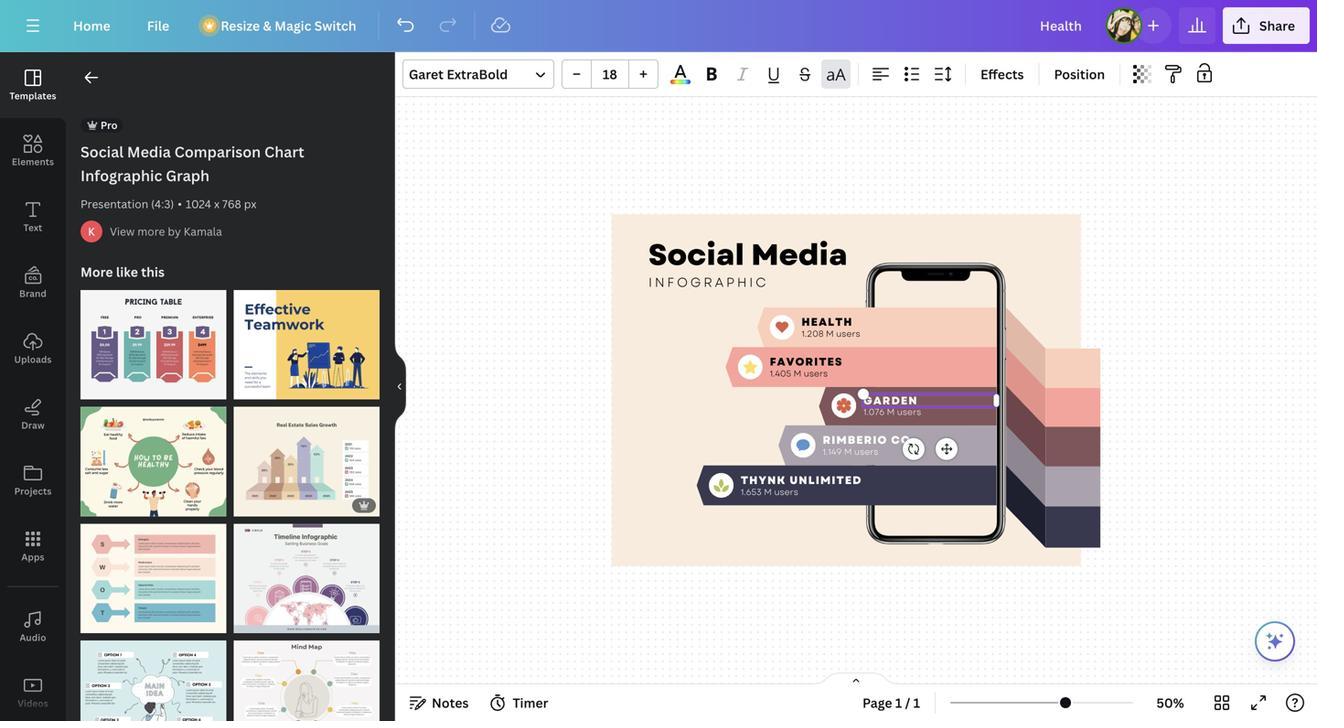 Task type: vqa. For each thing, say whether or not it's contained in the screenshot.
2nd the 1 from the left
no



Task type: locate. For each thing, give the bounding box(es) containing it.
1 horizontal spatial social
[[649, 233, 745, 276]]

1 right /
[[914, 694, 921, 712]]

2 horizontal spatial 1
[[914, 694, 921, 712]]

kamala image
[[81, 221, 103, 243]]

resize & magic switch
[[221, 17, 357, 34]]

m right 1.208
[[826, 328, 834, 340]]

comparison
[[174, 142, 261, 162]]

position
[[1055, 65, 1106, 83]]

thynk
[[741, 472, 787, 488]]

1 horizontal spatial media
[[752, 233, 848, 276]]

1 vertical spatial media
[[752, 233, 848, 276]]

home link
[[59, 7, 125, 44]]

resize & magic switch button
[[191, 7, 371, 44]]

m inside thynk unlimited 1.653 m users
[[764, 486, 772, 498]]

0 horizontal spatial 1
[[243, 381, 248, 395]]

apps
[[21, 551, 44, 563]]

social for social media comparison chart infographic graph
[[81, 142, 124, 162]]

– – number field
[[598, 65, 623, 83]]

text
[[24, 221, 42, 234]]

media
[[127, 142, 171, 162], [752, 233, 848, 276]]

1.076
[[864, 406, 885, 418]]

swot analysis graph group
[[81, 513, 227, 633]]

blue creative mind map graph group
[[81, 630, 227, 721]]

users right 1.149
[[855, 446, 879, 458]]

apps button
[[0, 513, 66, 579]]

users up co
[[898, 406, 922, 418]]

effects button
[[974, 59, 1032, 89]]

1
[[243, 381, 248, 395], [896, 694, 903, 712], [914, 694, 921, 712]]

favorites
[[770, 354, 843, 370]]

real estate sales growth bar infographic graph image
[[234, 407, 380, 516]]

grey simple modern timeline infographic chart graph image
[[234, 524, 380, 633]]

show pages image
[[813, 672, 901, 686]]

pro
[[101, 118, 118, 132]]

1 vertical spatial social
[[649, 233, 745, 276]]

0 horizontal spatial social
[[81, 142, 124, 162]]

m right "1.653"
[[764, 486, 772, 498]]

teamwork keynote presentation in yellow blue white illustrative style group
[[234, 279, 380, 400]]

1.653
[[741, 486, 762, 498]]

users right 1.208
[[837, 328, 861, 340]]

m
[[826, 328, 834, 340], [794, 367, 802, 380], [887, 406, 895, 418], [845, 446, 852, 458], [764, 486, 772, 498]]

file
[[147, 17, 169, 34]]

presentation (4:3)
[[81, 196, 174, 211]]

m right 1.405
[[794, 367, 802, 380]]

real estate sales growth bar infographic graph group
[[234, 396, 380, 516]]

0 horizontal spatial infographic
[[81, 166, 162, 185]]

view more by kamala
[[110, 224, 222, 239]]

bubble chat icon image
[[797, 439, 810, 451]]

main menu bar
[[0, 0, 1318, 52]]

projects
[[14, 485, 52, 497]]

1 horizontal spatial infographic
[[649, 273, 769, 292]]

1 left /
[[896, 694, 903, 712]]

1024
[[186, 196, 211, 211]]

share
[[1260, 17, 1296, 34]]

templates
[[10, 90, 56, 102]]

draw
[[21, 419, 45, 432]]

purple & white pricing table comparison chart group
[[81, 279, 227, 400]]

garet extrabold button
[[403, 59, 555, 89]]

thynk unlimited 1.653 m users
[[741, 472, 863, 498]]

resize
[[221, 17, 260, 34]]

15
[[264, 381, 275, 395]]

0 vertical spatial media
[[127, 142, 171, 162]]

1 horizontal spatial 1
[[896, 694, 903, 712]]

x
[[214, 196, 220, 211]]

0 vertical spatial infographic
[[81, 166, 162, 185]]

uploads button
[[0, 316, 66, 382]]

hide image
[[394, 343, 406, 431]]

0 vertical spatial social
[[81, 142, 124, 162]]

group
[[562, 59, 659, 89]]

unlimited
[[790, 472, 863, 488]]

canva assistant image
[[1265, 631, 1287, 653]]

media inside social media comparison chart infographic graph
[[127, 142, 171, 162]]

social media comparison chart infographic graph
[[81, 142, 305, 185]]

users inside favorites 1.405 m users
[[804, 367, 828, 380]]

videos button
[[0, 660, 66, 721]]

media up 'health'
[[752, 233, 848, 276]]

graph
[[166, 166, 210, 185]]

view more by kamala button
[[110, 222, 222, 241]]

color range image
[[671, 80, 691, 84]]

green brown playful illustration healthy lifestyle guide graph image
[[81, 407, 227, 516]]

m right 1.149
[[845, 446, 852, 458]]

media up graph
[[127, 142, 171, 162]]

co
[[892, 432, 911, 448]]

infographic
[[81, 166, 162, 185], [649, 273, 769, 292]]

garet extrabold
[[409, 65, 508, 83]]

share button
[[1224, 7, 1311, 44]]

timer
[[513, 694, 549, 712]]

view
[[110, 224, 135, 239]]

Design title text field
[[1026, 7, 1099, 44]]

brand
[[19, 287, 47, 300]]

users
[[837, 328, 861, 340], [804, 367, 828, 380], [898, 406, 922, 418], [855, 446, 879, 458], [775, 486, 799, 498]]

social inside social media comparison chart infographic graph
[[81, 142, 124, 162]]

colorful calm corporate clean mind map image
[[234, 641, 380, 721]]

elements button
[[0, 118, 66, 184]]

position button
[[1047, 59, 1113, 89]]

users right "1.653"
[[775, 486, 799, 498]]

social
[[81, 142, 124, 162], [649, 233, 745, 276]]

1.149
[[823, 446, 842, 458]]

swot analysis graph image
[[81, 524, 227, 633]]

grey simple modern timeline infographic chart graph group
[[234, 513, 380, 633]]

magic
[[275, 17, 312, 34]]

50%
[[1157, 694, 1185, 712]]

favorites 1.405 m users
[[770, 354, 843, 380]]

rimberio
[[823, 432, 888, 448]]

1 left 'of'
[[243, 381, 248, 395]]

0 horizontal spatial media
[[127, 142, 171, 162]]

users right 1.405
[[804, 367, 828, 380]]

social for social media
[[649, 233, 745, 276]]

px
[[244, 196, 257, 211]]



Task type: describe. For each thing, give the bounding box(es) containing it.
like
[[116, 263, 138, 281]]

garden
[[864, 393, 918, 408]]

m right 1.076
[[887, 406, 895, 418]]

rimberio co 1.149 m users
[[823, 432, 911, 458]]

users inside health 1.208 m users
[[837, 328, 861, 340]]

1.208
[[802, 328, 824, 340]]

more
[[81, 263, 113, 281]]

(4:3)
[[151, 196, 174, 211]]

videos
[[18, 697, 48, 710]]

50% button
[[1141, 688, 1201, 718]]

&
[[263, 17, 272, 34]]

text button
[[0, 184, 66, 250]]

/
[[906, 694, 911, 712]]

Garden text field
[[864, 393, 997, 408]]

purple & white pricing table comparison chart image
[[81, 290, 227, 400]]

star icon image
[[744, 360, 758, 374]]

users inside rimberio co 1.149 m users
[[855, 446, 879, 458]]

colorful calm corporate clean mind map group
[[234, 630, 380, 721]]

768
[[222, 196, 241, 211]]

of
[[251, 381, 261, 395]]

switch
[[315, 17, 357, 34]]

m inside favorites 1.405 m users
[[794, 367, 802, 380]]

1.405
[[770, 367, 792, 380]]

more like this
[[81, 263, 165, 281]]

users inside thynk unlimited 1.653 m users
[[775, 486, 799, 498]]

kamala element
[[81, 221, 103, 243]]

audio
[[20, 632, 46, 644]]

m inside rimberio co 1.149 m users
[[845, 446, 852, 458]]

elements
[[12, 156, 54, 168]]

audio button
[[0, 594, 66, 660]]

by
[[168, 224, 181, 239]]

chart
[[265, 142, 305, 162]]

home
[[73, 17, 111, 34]]

templates button
[[0, 52, 66, 118]]

file button
[[132, 7, 184, 44]]

projects button
[[0, 448, 66, 513]]

1.076 m users
[[864, 406, 922, 418]]

timer button
[[484, 688, 556, 718]]

infographic inside social media comparison chart infographic graph
[[81, 166, 162, 185]]

notes
[[432, 694, 469, 712]]

media for social media
[[752, 233, 848, 276]]

draw button
[[0, 382, 66, 448]]

brand button
[[0, 250, 66, 316]]

effects
[[981, 65, 1025, 83]]

page
[[863, 694, 893, 712]]

page 1 / 1
[[863, 694, 921, 712]]

this
[[141, 263, 165, 281]]

blue creative mind map graph image
[[81, 641, 227, 721]]

1 vertical spatial infographic
[[649, 273, 769, 292]]

presentation
[[81, 196, 148, 211]]

notes button
[[403, 688, 476, 718]]

1024 x 768 px
[[186, 196, 257, 211]]

social media
[[649, 233, 848, 276]]

more
[[138, 224, 165, 239]]

side panel tab list
[[0, 52, 66, 721]]

garet
[[409, 65, 444, 83]]

health 1.208 m users
[[802, 314, 861, 340]]

kamala
[[184, 224, 222, 239]]

1 inside the teamwork keynote presentation in yellow blue white illustrative style group
[[243, 381, 248, 395]]

uploads
[[14, 353, 52, 366]]

media for social media comparison chart infographic graph
[[127, 142, 171, 162]]

health
[[802, 314, 853, 330]]

green brown playful illustration healthy lifestyle guide graph group
[[81, 396, 227, 516]]

1 of 15
[[243, 381, 275, 395]]

m inside health 1.208 m users
[[826, 328, 834, 340]]

extrabold
[[447, 65, 508, 83]]



